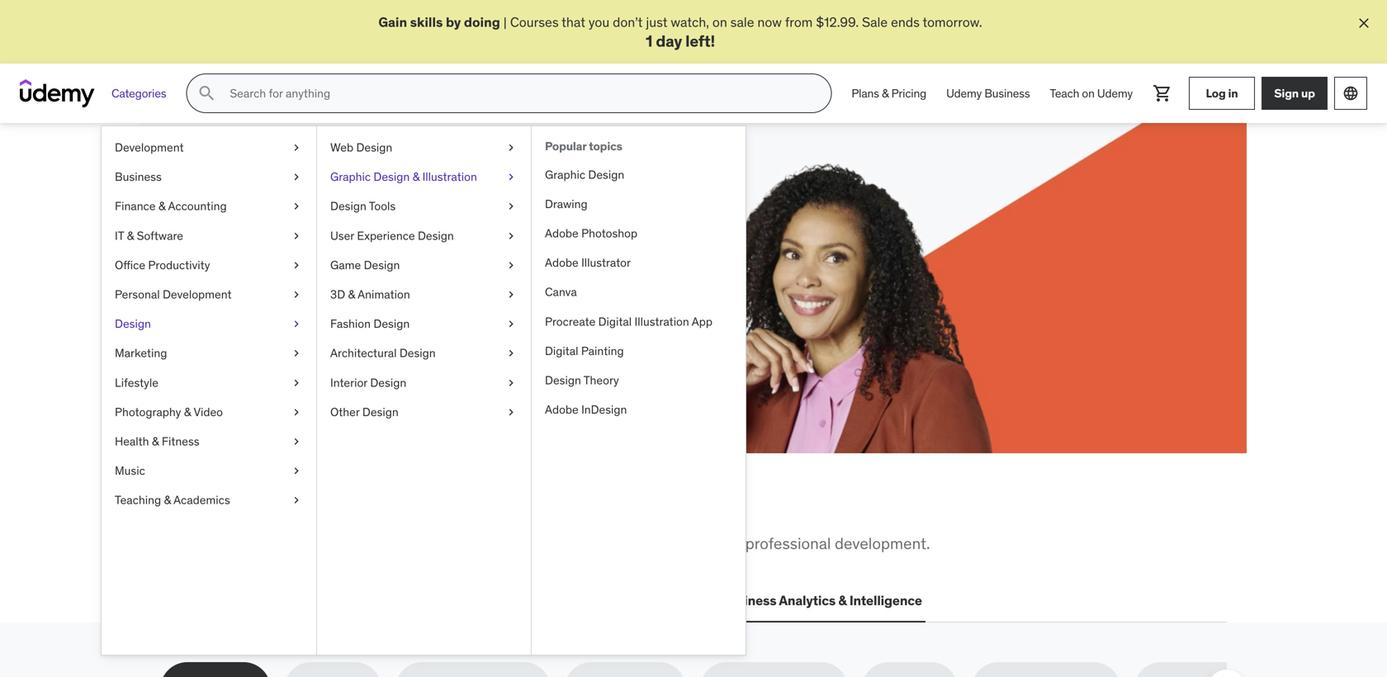 Task type: vqa. For each thing, say whether or not it's contained in the screenshot.
GAME DESIGN link
yes



Task type: locate. For each thing, give the bounding box(es) containing it.
2 udemy from the left
[[1098, 86, 1133, 101]]

you
[[589, 14, 610, 31], [326, 492, 373, 527]]

graphic for graphic design
[[545, 167, 586, 182]]

1 horizontal spatial tomorrow.
[[923, 14, 983, 31]]

ends up pricing
[[891, 14, 920, 31]]

design down "fashion design" 'link'
[[400, 346, 436, 361]]

xsmall image for finance & accounting
[[290, 199, 303, 215]]

1 horizontal spatial skills
[[327, 534, 362, 554]]

udemy inside udemy business link
[[947, 86, 982, 101]]

$12.99. inside the learn, practice, succeed (and save) courses for every skill in your learning journey, starting at $12.99. sale ends tomorrow.
[[235, 288, 277, 304]]

1 vertical spatial courses
[[220, 269, 268, 286]]

on
[[713, 14, 728, 31], [1082, 86, 1095, 101]]

learn,
[[220, 195, 305, 229]]

& right health
[[152, 434, 159, 449]]

business
[[985, 86, 1030, 101], [115, 170, 162, 184], [721, 592, 777, 609]]

development
[[115, 140, 184, 155], [163, 287, 232, 302]]

$12.99. for |
[[816, 14, 859, 31]]

1 horizontal spatial courses
[[510, 14, 559, 31]]

academics
[[174, 493, 230, 508]]

design theory
[[545, 373, 619, 388]]

$12.99. down for
[[235, 288, 277, 304]]

productivity
[[148, 258, 210, 273]]

xsmall image inside game design link
[[505, 257, 518, 274]]

you inside all the skills you need in one place from critical workplace skills to technical topics, our catalog supports well-rounded professional development.
[[326, 492, 373, 527]]

graphic for graphic design & illustration
[[330, 170, 371, 184]]

2 horizontal spatial in
[[1229, 86, 1239, 101]]

1 vertical spatial it
[[297, 592, 308, 609]]

1 horizontal spatial $12.99.
[[816, 14, 859, 31]]

xsmall image inside marketing link
[[290, 346, 303, 362]]

0 vertical spatial sale
[[862, 14, 888, 31]]

xsmall image inside development link
[[290, 140, 303, 156]]

tomorrow. up udemy business
[[923, 14, 983, 31]]

finance & accounting link
[[102, 192, 316, 221]]

0 horizontal spatial in
[[352, 269, 363, 286]]

xsmall image for music
[[290, 463, 303, 479]]

0 horizontal spatial $12.99.
[[235, 288, 277, 304]]

1 horizontal spatial graphic
[[545, 167, 586, 182]]

xsmall image
[[290, 140, 303, 156], [505, 140, 518, 156], [290, 169, 303, 185], [290, 257, 303, 274], [290, 287, 303, 303], [505, 287, 518, 303], [290, 316, 303, 332], [505, 346, 518, 362]]

xsmall image inside user experience design link
[[505, 228, 518, 244]]

adobe for adobe photoshop
[[545, 226, 579, 241]]

xsmall image inside "fashion design" 'link'
[[505, 316, 518, 332]]

illustration down web design link
[[423, 170, 477, 184]]

0 horizontal spatial business
[[115, 170, 162, 184]]

& inside 3d & animation link
[[348, 287, 355, 302]]

close image
[[1356, 15, 1373, 31]]

design inside 'link'
[[374, 317, 410, 331]]

& for teaching & academics
[[164, 493, 171, 508]]

sale for |
[[862, 14, 888, 31]]

adobe illustrator
[[545, 255, 631, 270]]

& inside business analytics & intelligence button
[[839, 592, 847, 609]]

& inside it & software link
[[127, 228, 134, 243]]

0 vertical spatial illustration
[[423, 170, 477, 184]]

& right finance
[[158, 199, 166, 214]]

1 vertical spatial skills
[[250, 492, 321, 527]]

office productivity
[[115, 258, 210, 273]]

popular
[[545, 139, 587, 154]]

design down personal
[[115, 317, 151, 331]]

1 horizontal spatial business
[[721, 592, 777, 609]]

experience
[[357, 228, 415, 243]]

adobe photoshop
[[545, 226, 638, 241]]

in up topics,
[[446, 492, 472, 527]]

& inside plans & pricing link
[[882, 86, 889, 101]]

xsmall image inside 'graphic design & illustration' link
[[505, 169, 518, 185]]

xsmall image for office productivity
[[290, 257, 303, 274]]

xsmall image inside interior design link
[[505, 375, 518, 391]]

0 vertical spatial digital
[[599, 314, 632, 329]]

teaching & academics
[[115, 493, 230, 508]]

development down office productivity link
[[163, 287, 232, 302]]

data
[[502, 592, 531, 609]]

from
[[160, 534, 197, 554]]

0 vertical spatial on
[[713, 14, 728, 31]]

xsmall image for business
[[290, 169, 303, 185]]

2 horizontal spatial skills
[[410, 14, 443, 31]]

it & software
[[115, 228, 183, 243]]

$12.99. right from
[[816, 14, 859, 31]]

all the skills you need in one place from critical workplace skills to technical topics, our catalog supports well-rounded professional development.
[[160, 492, 930, 554]]

submit search image
[[197, 84, 217, 103]]

2 vertical spatial in
[[446, 492, 472, 527]]

1 vertical spatial you
[[326, 492, 373, 527]]

user experience design
[[330, 228, 454, 243]]

3 adobe from the top
[[545, 402, 579, 417]]

sale up plans
[[862, 14, 888, 31]]

xsmall image inside office productivity link
[[290, 257, 303, 274]]

xsmall image inside other design link
[[505, 404, 518, 421]]

& inside 'graphic design & illustration' link
[[413, 170, 420, 184]]

skills inside gain skills by doing | courses that you don't just watch, on sale now from $12.99. sale ends tomorrow. 1 day left!
[[410, 14, 443, 31]]

xsmall image for architectural design
[[505, 346, 518, 362]]

xsmall image inside teaching & academics link
[[290, 493, 303, 509]]

1 vertical spatial in
[[352, 269, 363, 286]]

2 vertical spatial adobe
[[545, 402, 579, 417]]

1 horizontal spatial digital
[[599, 314, 632, 329]]

1 horizontal spatial udemy
[[1098, 86, 1133, 101]]

xsmall image inside health & fitness link
[[290, 434, 303, 450]]

0 vertical spatial adobe
[[545, 226, 579, 241]]

you right that
[[589, 14, 610, 31]]

0 horizontal spatial digital
[[545, 344, 579, 359]]

photoshop
[[582, 226, 638, 241]]

graphic design
[[545, 167, 625, 182]]

ends for save)
[[310, 288, 338, 304]]

courses for (and
[[220, 269, 268, 286]]

graphic down popular
[[545, 167, 586, 182]]

0 vertical spatial courses
[[510, 14, 559, 31]]

& for health & fitness
[[152, 434, 159, 449]]

skills
[[410, 14, 443, 31], [250, 492, 321, 527], [327, 534, 362, 554]]

starting
[[495, 269, 541, 286]]

sign
[[1275, 86, 1299, 101]]

up
[[1302, 86, 1316, 101]]

adobe down design theory
[[545, 402, 579, 417]]

2 horizontal spatial business
[[985, 86, 1030, 101]]

tomorrow.
[[923, 14, 983, 31], [341, 288, 401, 304]]

from
[[785, 14, 813, 31]]

2 adobe from the top
[[545, 255, 579, 270]]

xsmall image for interior design
[[505, 375, 518, 391]]

& inside "photography & video" link
[[184, 405, 191, 420]]

& right 3d on the top of the page
[[348, 287, 355, 302]]

courses for doing
[[510, 14, 559, 31]]

graphic down the web
[[330, 170, 371, 184]]

0 horizontal spatial on
[[713, 14, 728, 31]]

& for it & software
[[127, 228, 134, 243]]

1 horizontal spatial you
[[589, 14, 610, 31]]

0 vertical spatial development
[[115, 140, 184, 155]]

& up office
[[127, 228, 134, 243]]

0 horizontal spatial you
[[326, 492, 373, 527]]

business up finance
[[115, 170, 162, 184]]

in inside all the skills you need in one place from critical workplace skills to technical topics, our catalog supports well-rounded professional development.
[[446, 492, 472, 527]]

adobe down 'drawing'
[[545, 226, 579, 241]]

0 horizontal spatial it
[[115, 228, 124, 243]]

courses inside gain skills by doing | courses that you don't just watch, on sale now from $12.99. sale ends tomorrow. 1 day left!
[[510, 14, 559, 31]]

in right skill
[[352, 269, 363, 286]]

by
[[446, 14, 461, 31]]

& inside finance & accounting link
[[158, 199, 166, 214]]

& left video
[[184, 405, 191, 420]]

you inside gain skills by doing | courses that you don't just watch, on sale now from $12.99. sale ends tomorrow. 1 day left!
[[589, 14, 610, 31]]

xsmall image inside it & software link
[[290, 228, 303, 244]]

xsmall image inside lifestyle link
[[290, 375, 303, 391]]

$12.99. inside gain skills by doing | courses that you don't just watch, on sale now from $12.99. sale ends tomorrow. 1 day left!
[[816, 14, 859, 31]]

1 horizontal spatial illustration
[[635, 314, 690, 329]]

critical
[[200, 534, 247, 554]]

business left analytics
[[721, 592, 777, 609]]

1 adobe from the top
[[545, 226, 579, 241]]

sign up link
[[1262, 77, 1328, 110]]

courses inside the learn, practice, succeed (and save) courses for every skill in your learning journey, starting at $12.99. sale ends tomorrow.
[[220, 269, 268, 286]]

business inside button
[[721, 592, 777, 609]]

at
[[220, 288, 231, 304]]

game
[[330, 258, 361, 273]]

personal development
[[115, 287, 232, 302]]

0 horizontal spatial illustration
[[423, 170, 477, 184]]

marketing
[[115, 346, 167, 361]]

0 vertical spatial business
[[985, 86, 1030, 101]]

adobe illustrator link
[[532, 248, 746, 278]]

technical
[[383, 534, 447, 554]]

1 vertical spatial $12.99.
[[235, 288, 277, 304]]

design down animation
[[374, 317, 410, 331]]

plans & pricing
[[852, 86, 927, 101]]

1 vertical spatial adobe
[[545, 255, 579, 270]]

0 horizontal spatial udemy
[[947, 86, 982, 101]]

& right teaching
[[164, 493, 171, 508]]

xsmall image for teaching & academics
[[290, 493, 303, 509]]

& right plans
[[882, 86, 889, 101]]

shopping cart with 0 items image
[[1153, 84, 1173, 103]]

tomorrow. inside the learn, practice, succeed (and save) courses for every skill in your learning journey, starting at $12.99. sale ends tomorrow.
[[341, 288, 401, 304]]

choose a language image
[[1343, 85, 1360, 102]]

& down web design link
[[413, 170, 420, 184]]

xsmall image inside architectural design link
[[505, 346, 518, 362]]

udemy business link
[[937, 74, 1040, 113]]

game design
[[330, 258, 400, 273]]

learning
[[394, 269, 442, 286]]

skills up workplace
[[250, 492, 321, 527]]

health & fitness link
[[102, 427, 316, 457]]

in
[[1229, 86, 1239, 101], [352, 269, 363, 286], [446, 492, 472, 527]]

design up user
[[330, 199, 367, 214]]

topics,
[[451, 534, 497, 554]]

sale inside the learn, practice, succeed (and save) courses for every skill in your learning journey, starting at $12.99. sale ends tomorrow.
[[281, 288, 306, 304]]

that
[[562, 14, 586, 31]]

0 vertical spatial you
[[589, 14, 610, 31]]

it up office
[[115, 228, 124, 243]]

1 horizontal spatial in
[[446, 492, 472, 527]]

skills left to
[[327, 534, 362, 554]]

ends down skill
[[310, 288, 338, 304]]

on right teach
[[1082, 86, 1095, 101]]

0 horizontal spatial ends
[[310, 288, 338, 304]]

1 vertical spatial ends
[[310, 288, 338, 304]]

design down architectural design
[[370, 375, 407, 390]]

0 vertical spatial in
[[1229, 86, 1239, 101]]

xsmall image inside personal development link
[[290, 287, 303, 303]]

ends inside the learn, practice, succeed (and save) courses for every skill in your learning journey, starting at $12.99. sale ends tomorrow.
[[310, 288, 338, 304]]

you up to
[[326, 492, 373, 527]]

architectural design link
[[317, 339, 531, 368]]

drawing
[[545, 197, 588, 212]]

& for finance & accounting
[[158, 199, 166, 214]]

xsmall image inside 3d & animation link
[[505, 287, 518, 303]]

0 horizontal spatial sale
[[281, 288, 306, 304]]

tomorrow. down your
[[341, 288, 401, 304]]

game design link
[[317, 251, 531, 280]]

development down categories dropdown button at the top of page
[[115, 140, 184, 155]]

software
[[137, 228, 183, 243]]

xsmall image inside 'design' "link"
[[290, 316, 303, 332]]

digital up painting
[[599, 314, 632, 329]]

music
[[115, 464, 145, 478]]

design link
[[102, 310, 316, 339]]

1 horizontal spatial it
[[297, 592, 308, 609]]

0 vertical spatial skills
[[410, 14, 443, 31]]

graphic
[[545, 167, 586, 182], [330, 170, 371, 184]]

xsmall image inside business link
[[290, 169, 303, 185]]

doing
[[464, 14, 500, 31]]

business analytics & intelligence
[[721, 592, 922, 609]]

2 vertical spatial business
[[721, 592, 777, 609]]

xsmall image inside finance & accounting link
[[290, 199, 303, 215]]

1 horizontal spatial sale
[[862, 14, 888, 31]]

skills left by
[[410, 14, 443, 31]]

1 vertical spatial sale
[[281, 288, 306, 304]]

design up tools
[[374, 170, 410, 184]]

every
[[291, 269, 323, 286]]

adobe up canva at left
[[545, 255, 579, 270]]

1 vertical spatial business
[[115, 170, 162, 184]]

0 vertical spatial it
[[115, 228, 124, 243]]

1 vertical spatial on
[[1082, 86, 1095, 101]]

1 udemy from the left
[[947, 86, 982, 101]]

xsmall image inside music link
[[290, 463, 303, 479]]

1 vertical spatial tomorrow.
[[341, 288, 401, 304]]

on left the "sale"
[[713, 14, 728, 31]]

canva link
[[532, 278, 746, 307]]

sale for save)
[[281, 288, 306, 304]]

0 horizontal spatial graphic
[[330, 170, 371, 184]]

udemy
[[947, 86, 982, 101], [1098, 86, 1133, 101]]

0 vertical spatial tomorrow.
[[923, 14, 983, 31]]

data science
[[502, 592, 583, 609]]

xsmall image for photography & video
[[290, 404, 303, 421]]

it
[[115, 228, 124, 243], [297, 592, 308, 609]]

udemy right pricing
[[947, 86, 982, 101]]

1 vertical spatial development
[[163, 287, 232, 302]]

marketing link
[[102, 339, 316, 368]]

xsmall image
[[505, 169, 518, 185], [290, 199, 303, 215], [505, 199, 518, 215], [290, 228, 303, 244], [505, 228, 518, 244], [505, 257, 518, 274], [505, 316, 518, 332], [290, 346, 303, 362], [290, 375, 303, 391], [505, 375, 518, 391], [290, 404, 303, 421], [505, 404, 518, 421], [290, 434, 303, 450], [290, 463, 303, 479], [290, 493, 303, 509]]

xsmall image for graphic design & illustration
[[505, 169, 518, 185]]

ends inside gain skills by doing | courses that you don't just watch, on sale now from $12.99. sale ends tomorrow. 1 day left!
[[891, 14, 920, 31]]

xsmall image for design tools
[[505, 199, 518, 215]]

it left certifications
[[297, 592, 308, 609]]

& inside health & fitness link
[[152, 434, 159, 449]]

tomorrow. for save)
[[341, 288, 401, 304]]

2 vertical spatial skills
[[327, 534, 362, 554]]

analytics
[[779, 592, 836, 609]]

1 horizontal spatial ends
[[891, 14, 920, 31]]

sale inside gain skills by doing | courses that you don't just watch, on sale now from $12.99. sale ends tomorrow. 1 day left!
[[862, 14, 888, 31]]

xsmall image for personal development
[[290, 287, 303, 303]]

sale down the every
[[281, 288, 306, 304]]

in right log
[[1229, 86, 1239, 101]]

courses up at
[[220, 269, 268, 286]]

0 vertical spatial $12.99.
[[816, 14, 859, 31]]

digital down procreate
[[545, 344, 579, 359]]

photography & video link
[[102, 398, 316, 427]]

gain
[[379, 14, 407, 31]]

0 horizontal spatial courses
[[220, 269, 268, 286]]

ends for |
[[891, 14, 920, 31]]

xsmall image inside "photography & video" link
[[290, 404, 303, 421]]

xsmall image inside web design link
[[505, 140, 518, 156]]

log
[[1206, 86, 1226, 101]]

& inside teaching & academics link
[[164, 493, 171, 508]]

business left teach
[[985, 86, 1030, 101]]

courses right | in the top left of the page
[[510, 14, 559, 31]]

3d & animation link
[[317, 280, 531, 310]]

log in link
[[1189, 77, 1256, 110]]

fashion design link
[[317, 310, 531, 339]]

on inside gain skills by doing | courses that you don't just watch, on sale now from $12.99. sale ends tomorrow. 1 day left!
[[713, 14, 728, 31]]

0 horizontal spatial tomorrow.
[[341, 288, 401, 304]]

udemy left shopping cart with 0 items icon
[[1098, 86, 1133, 101]]

& right analytics
[[839, 592, 847, 609]]

illustration down canva link at the top of the page
[[635, 314, 690, 329]]

0 vertical spatial ends
[[891, 14, 920, 31]]

finance & accounting
[[115, 199, 227, 214]]

xsmall image inside design tools link
[[505, 199, 518, 215]]

it inside button
[[297, 592, 308, 609]]

skill
[[326, 269, 349, 286]]

tomorrow. inside gain skills by doing | courses that you don't just watch, on sale now from $12.99. sale ends tomorrow. 1 day left!
[[923, 14, 983, 31]]



Task type: describe. For each thing, give the bounding box(es) containing it.
procreate
[[545, 314, 596, 329]]

0 horizontal spatial skills
[[250, 492, 321, 527]]

design down interior design
[[363, 405, 399, 420]]

other design
[[330, 405, 399, 420]]

it certifications
[[297, 592, 394, 609]]

well-
[[649, 534, 683, 554]]

design tools
[[330, 199, 396, 214]]

data science button
[[499, 581, 587, 621]]

supports
[[583, 534, 645, 554]]

& for plans & pricing
[[882, 86, 889, 101]]

graphic design & illustration link
[[317, 163, 531, 192]]

health
[[115, 434, 149, 449]]

teach
[[1050, 86, 1080, 101]]

xsmall image for 3d & animation
[[505, 287, 518, 303]]

it for it & software
[[115, 228, 124, 243]]

& for 3d & animation
[[348, 287, 355, 302]]

design down design tools link
[[418, 228, 454, 243]]

categories
[[112, 86, 166, 101]]

photography & video
[[115, 405, 223, 420]]

adobe indesign link
[[532, 395, 746, 425]]

business for business analytics & intelligence
[[721, 592, 777, 609]]

painting
[[581, 344, 624, 359]]

teach on udemy link
[[1040, 74, 1143, 113]]

3d & animation
[[330, 287, 410, 302]]

xsmall image for user experience design
[[505, 228, 518, 244]]

all
[[160, 492, 199, 527]]

development inside development link
[[115, 140, 184, 155]]

adobe indesign
[[545, 402, 627, 417]]

sign up
[[1275, 86, 1316, 101]]

journey,
[[445, 269, 492, 286]]

design down topics
[[588, 167, 625, 182]]

health & fitness
[[115, 434, 200, 449]]

office
[[115, 258, 145, 273]]

science
[[534, 592, 583, 609]]

design down digital painting
[[545, 373, 581, 388]]

other design link
[[317, 398, 531, 427]]

xsmall image for fashion design
[[505, 316, 518, 332]]

business link
[[102, 163, 316, 192]]

web design
[[330, 140, 393, 155]]

Search for anything text field
[[227, 79, 811, 108]]

xsmall image for web design
[[505, 140, 518, 156]]

xsmall image for marketing
[[290, 346, 303, 362]]

music link
[[102, 457, 316, 486]]

1 horizontal spatial on
[[1082, 86, 1095, 101]]

your
[[366, 269, 391, 286]]

accounting
[[168, 199, 227, 214]]

it for it certifications
[[297, 592, 308, 609]]

in inside the learn, practice, succeed (and save) courses for every skill in your learning journey, starting at $12.99. sale ends tomorrow.
[[352, 269, 363, 286]]

rounded
[[683, 534, 742, 554]]

animation
[[358, 287, 410, 302]]

udemy inside teach on udemy link
[[1098, 86, 1133, 101]]

indesign
[[582, 402, 627, 417]]

design up animation
[[364, 258, 400, 273]]

personal development link
[[102, 280, 316, 310]]

fashion
[[330, 317, 371, 331]]

interior design
[[330, 375, 407, 390]]

development inside personal development link
[[163, 287, 232, 302]]

for
[[271, 269, 288, 286]]

1 vertical spatial illustration
[[635, 314, 690, 329]]

1 vertical spatial digital
[[545, 344, 579, 359]]

& for photography & video
[[184, 405, 191, 420]]

udemy image
[[20, 79, 95, 108]]

our
[[501, 534, 524, 554]]

to
[[366, 534, 380, 554]]

lifestyle link
[[102, 368, 316, 398]]

design inside "link"
[[115, 317, 151, 331]]

watch,
[[671, 14, 710, 31]]

web design link
[[317, 133, 531, 163]]

development link
[[102, 133, 316, 163]]

interior
[[330, 375, 368, 390]]

left!
[[686, 31, 715, 51]]

xsmall image for health & fitness
[[290, 434, 303, 450]]

adobe for adobe illustrator
[[545, 255, 579, 270]]

categories button
[[102, 74, 176, 113]]

procreate digital illustration app link
[[532, 307, 746, 337]]

design theory link
[[532, 366, 746, 395]]

|
[[504, 14, 507, 31]]

day
[[656, 31, 682, 51]]

interior design link
[[317, 368, 531, 398]]

architectural
[[330, 346, 397, 361]]

business for business
[[115, 170, 162, 184]]

popular topics
[[545, 139, 623, 154]]

practice,
[[310, 195, 423, 229]]

design right the web
[[356, 140, 393, 155]]

save)
[[282, 228, 348, 262]]

development.
[[835, 534, 930, 554]]

3d
[[330, 287, 345, 302]]

xsmall image for development
[[290, 140, 303, 156]]

tomorrow. for |
[[923, 14, 983, 31]]

xsmall image for lifestyle
[[290, 375, 303, 391]]

drawing link
[[532, 190, 746, 219]]

adobe for adobe indesign
[[545, 402, 579, 417]]

intelligence
[[850, 592, 922, 609]]

one
[[476, 492, 524, 527]]

$12.99. for save)
[[235, 288, 277, 304]]

xsmall image for game design
[[505, 257, 518, 274]]

app
[[692, 314, 713, 329]]

xsmall image for design
[[290, 316, 303, 332]]

xsmall image for other design
[[505, 404, 518, 421]]

1
[[646, 31, 653, 51]]

topics
[[589, 139, 623, 154]]

pricing
[[892, 86, 927, 101]]

plans
[[852, 86, 880, 101]]

other
[[330, 405, 360, 420]]

adobe photoshop link
[[532, 219, 746, 248]]

plans & pricing link
[[842, 74, 937, 113]]

illustrator
[[582, 255, 631, 270]]

graphic design & illustration element
[[531, 127, 746, 655]]

lifestyle
[[115, 375, 159, 390]]

workplace
[[251, 534, 323, 554]]

user experience design link
[[317, 221, 531, 251]]

business analytics & intelligence button
[[718, 581, 926, 621]]

just
[[646, 14, 668, 31]]

fitness
[[162, 434, 200, 449]]

digital painting link
[[532, 337, 746, 366]]

professional
[[746, 534, 831, 554]]

succeed
[[428, 195, 531, 229]]

place
[[529, 492, 597, 527]]

xsmall image for it & software
[[290, 228, 303, 244]]



